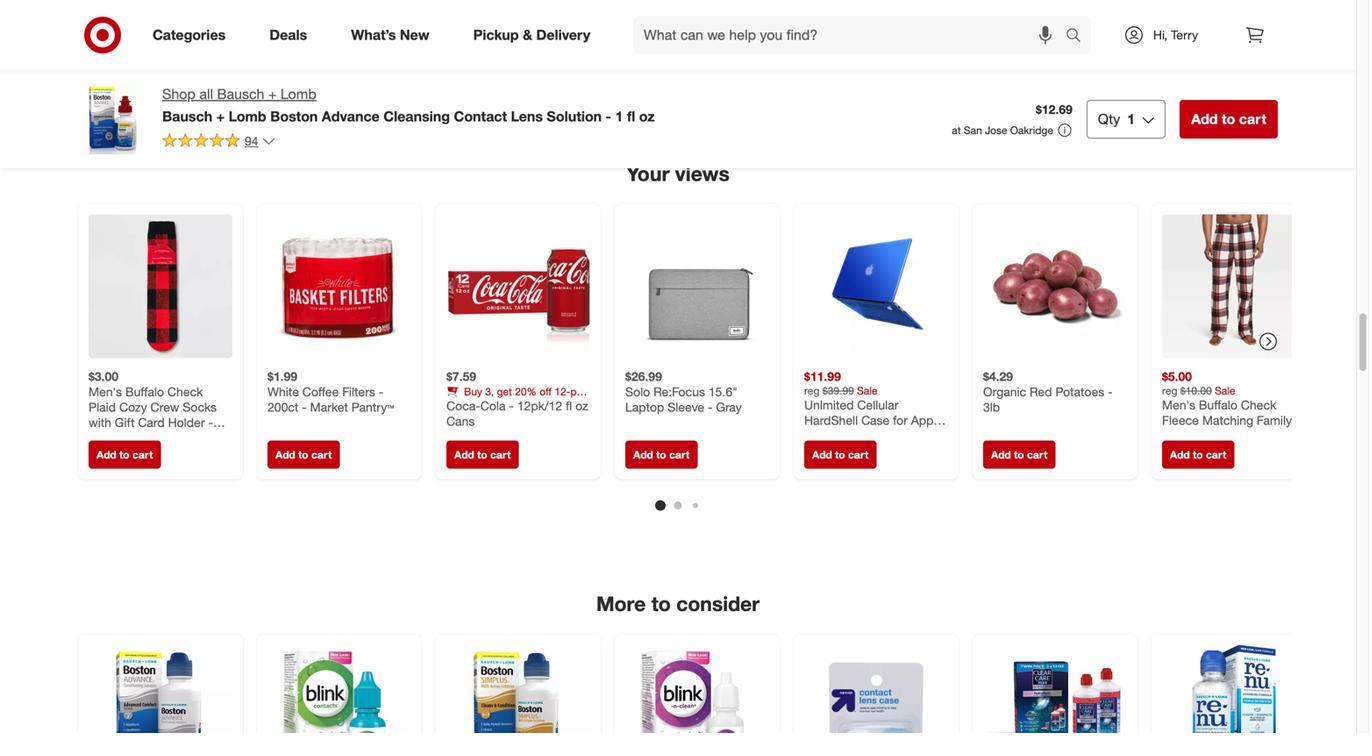 Task type: vqa. For each thing, say whether or not it's contained in the screenshot.


Task type: describe. For each thing, give the bounding box(es) containing it.
solution
[[547, 108, 602, 125]]

$5.00 reg $10.00 sale
[[1163, 369, 1236, 398]]

$1.99
[[268, 369, 298, 384]]

3,
[[485, 385, 494, 398]]

1 horizontal spatial +
[[268, 86, 277, 103]]

what's
[[351, 26, 396, 43]]

medicines & treatments
[[443, 74, 593, 91]]

related categories
[[588, 24, 769, 48]]

solo re:focus 15.6" laptop sleeve - gray image
[[626, 215, 770, 359]]

terry
[[1171, 27, 1199, 43]]

contact
[[454, 108, 507, 125]]

socks
[[183, 400, 217, 415]]

more to consider
[[597, 592, 760, 617]]

cart for men's buffalo check plaid cozy crew socks with gift card holder - wondershop™ red/black 6-12 image
[[132, 448, 153, 462]]

holder
[[168, 415, 205, 431]]

94 link
[[162, 132, 276, 153]]

- inside $3.00 men's buffalo check plaid cozy crew socks with gift card holder - wondershop™ red/black 6-12
[[208, 415, 213, 431]]

$11.99 reg $39.99 sale
[[805, 369, 878, 398]]

reg for $11.99
[[805, 384, 820, 398]]

shop
[[162, 86, 196, 103]]

jose
[[985, 124, 1008, 137]]

re:focus
[[654, 384, 705, 400]]

12-
[[555, 385, 571, 398]]

bausch + lomb boston advance conditioning contact lens solution - 3.5 fl oz. image
[[89, 645, 233, 734]]

$3.00 men's buffalo check plaid cozy crew socks with gift card holder - wondershop™ red/black 6-12
[[89, 369, 226, 461]]

sinus
[[686, 74, 721, 91]]

what's new
[[351, 26, 430, 43]]

potatoes
[[1056, 384, 1105, 400]]

boston
[[270, 108, 318, 125]]

hi, terry
[[1154, 27, 1199, 43]]

pickup & delivery link
[[459, 16, 612, 54]]

men's
[[89, 384, 122, 400]]

clear care plus with hydraglyde twin pack for soft lenses - 24 fl oz image
[[984, 645, 1128, 734]]

pk
[[571, 385, 582, 398]]

add to cart for solo re:focus 15.6" laptop sleeve - gray image
[[634, 448, 690, 462]]

cart for solo re:focus 15.6" laptop sleeve - gray image
[[669, 448, 690, 462]]

white
[[268, 384, 299, 400]]

oz inside shop all bausch + lomb bausch + lomb boston advance cleansing contact lens solution - 1 fl oz
[[639, 108, 655, 125]]

eye care link
[[338, 63, 424, 102]]

$26.99 solo re:focus 15.6" laptop sleeve - gray
[[626, 369, 742, 415]]

categories
[[667, 24, 769, 48]]

get
[[497, 385, 512, 398]]

pickup
[[474, 26, 519, 43]]

$11.99
[[805, 369, 841, 384]]

related
[[588, 24, 661, 48]]

search
[[1058, 28, 1100, 45]]

add for the coca-cola - 12pk/12 fl oz cans image
[[455, 448, 475, 462]]

fl inside the coca-cola - 12pk/12 fl oz cans
[[566, 398, 572, 414]]

eye
[[353, 74, 376, 91]]

allergy & sinus link
[[612, 63, 736, 102]]

$5.00
[[1163, 369, 1193, 384]]

cans
[[447, 414, 475, 429]]

allergy
[[627, 74, 669, 91]]

cart for organic red potatoes - 3lb image
[[1027, 448, 1048, 462]]

card
[[138, 415, 165, 431]]

to for unlmited cellular hardshell case for apple 11-inch macbook air - blue image
[[835, 448, 846, 462]]

medicines
[[443, 74, 507, 91]]

care for hair care
[[971, 74, 1000, 91]]

add to cart button for solo re:focus 15.6" laptop sleeve - gray image
[[626, 441, 698, 469]]

coca-cola - 12pk/12 fl oz cans
[[447, 398, 588, 429]]

15.6"
[[709, 384, 738, 400]]

cleansing
[[384, 108, 450, 125]]

pantry™
[[352, 400, 394, 415]]

solo
[[626, 384, 650, 400]]

add for men's buffalo check plaid cozy crew socks with gift card holder - wondershop™ red/black 6-12 image
[[97, 448, 116, 462]]

deals
[[270, 26, 307, 43]]

consider
[[677, 592, 760, 617]]

more
[[597, 592, 646, 617]]

qty
[[1099, 111, 1121, 128]]

off
[[540, 385, 552, 398]]

1 inside shop all bausch + lomb bausch + lomb boston advance cleansing contact lens solution - 1 fl oz
[[616, 108, 623, 125]]

add for solo re:focus 15.6" laptop sleeve - gray image
[[634, 448, 654, 462]]

gray
[[716, 400, 742, 415]]

to for organic red potatoes - 3lb image
[[1014, 448, 1025, 462]]

hair
[[941, 74, 967, 91]]

1 horizontal spatial 1
[[1128, 111, 1136, 128]]

treatments
[[524, 74, 593, 91]]

- inside $26.99 solo re:focus 15.6" laptop sleeve - gray
[[708, 400, 713, 415]]

all
[[200, 86, 213, 103]]

6-
[[89, 446, 100, 461]]

to for solo re:focus 15.6" laptop sleeve - gray image
[[656, 448, 667, 462]]

oral
[[754, 74, 780, 91]]

add to cart for the coca-cola - 12pk/12 fl oz cans image
[[455, 448, 511, 462]]

men's buffalo check fleece matching family pajama pants - wondershop™ black image
[[1163, 215, 1307, 359]]

cart for "men's buffalo check fleece matching family pajama pants - wondershop™ black" "image"
[[1206, 448, 1227, 462]]

men's buffalo check plaid cozy crew socks with gift card holder - wondershop™ red/black 6-12 image
[[89, 215, 233, 359]]

wondershop™
[[89, 431, 165, 446]]

filters
[[342, 384, 375, 400]]

blink n clean daily use lens drops - 0.5oz image
[[626, 645, 770, 734]]

at
[[952, 124, 961, 137]]

red/black
[[168, 431, 226, 446]]

3lb
[[984, 400, 1000, 415]]

hair care
[[941, 74, 1000, 91]]

red
[[1030, 384, 1053, 400]]

oakridge
[[1011, 124, 1054, 137]]

bausch + lomb boston simplus multipurpose contact lens solution - 3.5 fl oz image
[[447, 645, 591, 734]]



Task type: locate. For each thing, give the bounding box(es) containing it.
add
[[1192, 111, 1218, 128], [97, 448, 116, 462], [276, 448, 295, 462], [455, 448, 475, 462], [634, 448, 654, 462], [813, 448, 833, 462], [992, 448, 1012, 462], [1171, 448, 1191, 462]]

cart for the coca-cola - 12pk/12 fl oz cans image
[[490, 448, 511, 462]]

buffalo
[[125, 384, 164, 400]]

skin care
[[847, 74, 908, 91]]

reg inside $11.99 reg $39.99 sale
[[805, 384, 820, 398]]

+ up boston at left top
[[268, 86, 277, 103]]

sale right $10.00
[[1215, 384, 1236, 398]]

qty 1
[[1099, 111, 1136, 128]]

add down cans
[[455, 448, 475, 462]]

- inside the coca-cola - 12pk/12 fl oz cans
[[509, 398, 514, 414]]

hi,
[[1154, 27, 1168, 43]]

oral care link
[[739, 63, 829, 102]]

1 vertical spatial +
[[216, 108, 225, 125]]

0 horizontal spatial &
[[511, 74, 520, 91]]

$12.69
[[1036, 102, 1073, 117]]

1 vertical spatial fl
[[566, 398, 572, 414]]

0 vertical spatial +
[[268, 86, 277, 103]]

cart
[[1240, 111, 1267, 128], [132, 448, 153, 462], [311, 448, 332, 462], [490, 448, 511, 462], [669, 448, 690, 462], [848, 448, 869, 462], [1027, 448, 1048, 462], [1206, 448, 1227, 462]]

0 horizontal spatial reg
[[805, 384, 820, 398]]

200ct
[[268, 400, 299, 415]]

delivery
[[536, 26, 591, 43]]

reg
[[805, 384, 820, 398], [1163, 384, 1178, 398]]

1 vertical spatial oz
[[576, 398, 588, 414]]

hair care link
[[926, 63, 1015, 102]]

$7.59
[[447, 369, 477, 384]]

reg inside $5.00 reg $10.00 sale
[[1163, 384, 1178, 398]]

to for 'white coffee filters - 200ct - market pantry™' image
[[298, 448, 309, 462]]

buy 3, get 20% off 12-pk sodas
[[447, 385, 582, 412]]

&
[[523, 26, 533, 43], [511, 74, 520, 91], [673, 74, 682, 91]]

add for unlmited cellular hardshell case for apple 11-inch macbook air - blue image
[[813, 448, 833, 462]]

contact lens case - up & up™ image
[[805, 645, 949, 734]]

1 vertical spatial bausch
[[162, 108, 213, 125]]

& for pickup
[[523, 26, 533, 43]]

coffee
[[303, 384, 339, 400]]

image of bausch + lomb boston advance cleansing contact lens solution - 1 fl oz image
[[78, 84, 148, 154]]

& inside allergy & sinus link
[[673, 74, 682, 91]]

$1.99 white coffee filters - 200ct - market pantry™
[[268, 369, 394, 415]]

0 vertical spatial fl
[[627, 108, 636, 125]]

& inside the pickup & delivery link
[[523, 26, 533, 43]]

care right oral
[[784, 74, 814, 91]]

& right the pickup
[[523, 26, 533, 43]]

add for "men's buffalo check fleece matching family pajama pants - wondershop™ black" "image"
[[1171, 448, 1191, 462]]

- left gray
[[708, 400, 713, 415]]

add to cart for men's buffalo check plaid cozy crew socks with gift card holder - wondershop™ red/black 6-12 image
[[97, 448, 153, 462]]

sale for $5.00
[[1215, 384, 1236, 398]]

sale inside $5.00 reg $10.00 sale
[[1215, 384, 1236, 398]]

with
[[89, 415, 111, 431]]

sale right "$39.99"
[[857, 384, 878, 398]]

renu contact solution, advanced triple disinfectant formula image
[[1163, 645, 1307, 734]]

add down wondershop™
[[97, 448, 116, 462]]

at san jose oakridge
[[952, 124, 1054, 137]]

add to cart button for 'white coffee filters - 200ct - market pantry™' image
[[268, 441, 340, 469]]

add to cart button for men's buffalo check plaid cozy crew socks with gift card holder - wondershop™ red/black 6-12 image
[[89, 441, 161, 469]]

add down "$39.99"
[[813, 448, 833, 462]]

add to cart button for organic red potatoes - 3lb image
[[984, 441, 1056, 469]]

care for oral care
[[784, 74, 814, 91]]

fl inside shop all bausch + lomb bausch + lomb boston advance cleansing contact lens solution - 1 fl oz
[[627, 108, 636, 125]]

1
[[616, 108, 623, 125], [1128, 111, 1136, 128]]

94
[[245, 133, 258, 149]]

add to cart for "men's buffalo check fleece matching family pajama pants - wondershop™ black" "image"
[[1171, 448, 1227, 462]]

2 sale from the left
[[1215, 384, 1236, 398]]

add to cart for 'white coffee filters - 200ct - market pantry™' image
[[276, 448, 332, 462]]

reg left "$39.99"
[[805, 384, 820, 398]]

bausch right all
[[217, 86, 265, 103]]

skin
[[847, 74, 874, 91]]

0 vertical spatial oz
[[639, 108, 655, 125]]

- right cola
[[509, 398, 514, 414]]

buy
[[464, 385, 483, 398]]

categories link
[[138, 16, 248, 54]]

1 vertical spatial lomb
[[229, 108, 266, 125]]

sleeve
[[668, 400, 705, 415]]

organic
[[984, 384, 1027, 400]]

- right "potatoes" at the right bottom of the page
[[1108, 384, 1113, 400]]

add to cart button for the coca-cola - 12pk/12 fl oz cans image
[[447, 441, 519, 469]]

coca-
[[447, 398, 481, 414]]

- inside shop all bausch + lomb bausch + lomb boston advance cleansing contact lens solution - 1 fl oz
[[606, 108, 612, 125]]

market
[[310, 400, 348, 415]]

& left sinus
[[673, 74, 682, 91]]

search button
[[1058, 16, 1100, 58]]

1 care from the left
[[379, 74, 409, 91]]

0 horizontal spatial 1
[[616, 108, 623, 125]]

0 horizontal spatial sale
[[857, 384, 878, 398]]

cart for 'white coffee filters - 200ct - market pantry™' image
[[311, 448, 332, 462]]

oz right "12-"
[[576, 398, 588, 414]]

0 horizontal spatial lomb
[[229, 108, 266, 125]]

add to cart button for unlmited cellular hardshell case for apple 11-inch macbook air - blue image
[[805, 441, 877, 469]]

pickup & delivery
[[474, 26, 591, 43]]

categories
[[153, 26, 226, 43]]

white coffee filters - 200ct - market pantry™ image
[[268, 215, 412, 359]]

care for skin care
[[878, 74, 908, 91]]

& inside medicines & treatments link
[[511, 74, 520, 91]]

sale
[[857, 384, 878, 398], [1215, 384, 1236, 398]]

oral care
[[754, 74, 814, 91]]

lomb up boston at left top
[[281, 86, 317, 103]]

1 horizontal spatial fl
[[627, 108, 636, 125]]

laptop
[[626, 400, 664, 415]]

1 horizontal spatial &
[[523, 26, 533, 43]]

reg left $10.00
[[1163, 384, 1178, 398]]

$39.99
[[823, 384, 854, 398]]

4 care from the left
[[971, 74, 1000, 91]]

allergy & sinus
[[627, 74, 721, 91]]

reg for $5.00
[[1163, 384, 1178, 398]]

organic red potatoes - 3lb image
[[984, 215, 1128, 359]]

to
[[1222, 111, 1236, 128], [119, 448, 130, 462], [298, 448, 309, 462], [477, 448, 488, 462], [656, 448, 667, 462], [835, 448, 846, 462], [1014, 448, 1025, 462], [1193, 448, 1204, 462], [652, 592, 671, 617]]

2 care from the left
[[784, 74, 814, 91]]

crew
[[151, 400, 179, 415]]

& for medicines
[[511, 74, 520, 91]]

$4.29 organic red potatoes - 3lb
[[984, 369, 1113, 415]]

deals link
[[255, 16, 329, 54]]

your
[[627, 161, 670, 186]]

$10.00
[[1181, 384, 1212, 398]]

add to cart for organic red potatoes - 3lb image
[[992, 448, 1048, 462]]

oz
[[639, 108, 655, 125], [576, 398, 588, 414]]

to for men's buffalo check plaid cozy crew socks with gift card holder - wondershop™ red/black 6-12 image
[[119, 448, 130, 462]]

san
[[964, 124, 983, 137]]

sale inside $11.99 reg $39.99 sale
[[857, 384, 878, 398]]

bausch
[[217, 86, 265, 103], [162, 108, 213, 125]]

cozy
[[119, 400, 147, 415]]

plaid
[[89, 400, 116, 415]]

1 horizontal spatial oz
[[639, 108, 655, 125]]

1 horizontal spatial lomb
[[281, 86, 317, 103]]

20%
[[515, 385, 537, 398]]

1 horizontal spatial sale
[[1215, 384, 1236, 398]]

1 sale from the left
[[857, 384, 878, 398]]

add for 'white coffee filters - 200ct - market pantry™' image
[[276, 448, 295, 462]]

lens
[[511, 108, 543, 125]]

1 horizontal spatial reg
[[1163, 384, 1178, 398]]

+
[[268, 86, 277, 103], [216, 108, 225, 125]]

what's new link
[[336, 16, 452, 54]]

care right 'skin'
[[878, 74, 908, 91]]

views
[[675, 161, 730, 186]]

- inside $4.29 organic red potatoes - 3lb
[[1108, 384, 1113, 400]]

to for "men's buffalo check fleece matching family pajama pants - wondershop™ black" "image"
[[1193, 448, 1204, 462]]

3 care from the left
[[878, 74, 908, 91]]

unlmited cellular hardshell case for apple 11-inch macbook air - blue image
[[805, 215, 949, 359]]

your views
[[627, 161, 730, 186]]

0 horizontal spatial bausch
[[162, 108, 213, 125]]

cart for unlmited cellular hardshell case for apple 11-inch macbook air - blue image
[[848, 448, 869, 462]]

gift
[[115, 415, 135, 431]]

add down $10.00
[[1171, 448, 1191, 462]]

- right solution
[[606, 108, 612, 125]]

check
[[167, 384, 203, 400]]

What can we help you find? suggestions appear below search field
[[634, 16, 1071, 54]]

add for organic red potatoes - 3lb image
[[992, 448, 1012, 462]]

fl down allergy
[[627, 108, 636, 125]]

bausch down shop
[[162, 108, 213, 125]]

0 vertical spatial lomb
[[281, 86, 317, 103]]

add to cart button
[[1180, 100, 1278, 139], [89, 441, 161, 469], [268, 441, 340, 469], [447, 441, 519, 469], [626, 441, 698, 469], [805, 441, 877, 469], [984, 441, 1056, 469], [1163, 441, 1235, 469]]

1 right solution
[[616, 108, 623, 125]]

to for the coca-cola - 12pk/12 fl oz cans image
[[477, 448, 488, 462]]

care right eye
[[379, 74, 409, 91]]

$4.29
[[984, 369, 1014, 384]]

& up lens
[[511, 74, 520, 91]]

sodas
[[447, 398, 475, 412]]

add to cart button for "men's buffalo check fleece matching family pajama pants - wondershop™ black" "image"
[[1163, 441, 1235, 469]]

lomb up 94
[[229, 108, 266, 125]]

add to cart for unlmited cellular hardshell case for apple 11-inch macbook air - blue image
[[813, 448, 869, 462]]

2 reg from the left
[[1163, 384, 1178, 398]]

coca-cola - 12pk/12 fl oz cans image
[[447, 215, 591, 359]]

0 horizontal spatial fl
[[566, 398, 572, 414]]

1 reg from the left
[[805, 384, 820, 398]]

care
[[379, 74, 409, 91], [784, 74, 814, 91], [878, 74, 908, 91], [971, 74, 1000, 91]]

new
[[400, 26, 430, 43]]

care for eye care
[[379, 74, 409, 91]]

2 horizontal spatial &
[[673, 74, 682, 91]]

$3.00
[[89, 369, 119, 384]]

0 horizontal spatial +
[[216, 108, 225, 125]]

1 right qty
[[1128, 111, 1136, 128]]

- right 200ct
[[302, 400, 307, 415]]

eye care
[[353, 74, 409, 91]]

- right filters
[[379, 384, 384, 400]]

care right hair
[[971, 74, 1000, 91]]

add to cart
[[1192, 111, 1267, 128], [97, 448, 153, 462], [276, 448, 332, 462], [455, 448, 511, 462], [634, 448, 690, 462], [813, 448, 869, 462], [992, 448, 1048, 462], [1171, 448, 1227, 462]]

add down laptop
[[634, 448, 654, 462]]

- right holder
[[208, 415, 213, 431]]

0 vertical spatial bausch
[[217, 86, 265, 103]]

fl right off
[[566, 398, 572, 414]]

shop all bausch + lomb bausch + lomb boston advance cleansing contact lens solution - 1 fl oz
[[162, 86, 655, 125]]

+ up 94 link
[[216, 108, 225, 125]]

blink eye drops for contact lenses - 0.34 fl oz image
[[268, 645, 412, 734]]

add down 3lb
[[992, 448, 1012, 462]]

add down terry
[[1192, 111, 1218, 128]]

& for allergy
[[673, 74, 682, 91]]

add down 200ct
[[276, 448, 295, 462]]

1 horizontal spatial bausch
[[217, 86, 265, 103]]

oz down allergy
[[639, 108, 655, 125]]

oz inside the coca-cola - 12pk/12 fl oz cans
[[576, 398, 588, 414]]

care inside "link"
[[784, 74, 814, 91]]

12pk/12
[[517, 398, 563, 414]]

0 horizontal spatial oz
[[576, 398, 588, 414]]

-
[[606, 108, 612, 125], [379, 384, 384, 400], [1108, 384, 1113, 400], [509, 398, 514, 414], [302, 400, 307, 415], [708, 400, 713, 415], [208, 415, 213, 431]]

12
[[100, 446, 114, 461]]

skin care link
[[832, 63, 923, 102]]

sale for $11.99
[[857, 384, 878, 398]]



